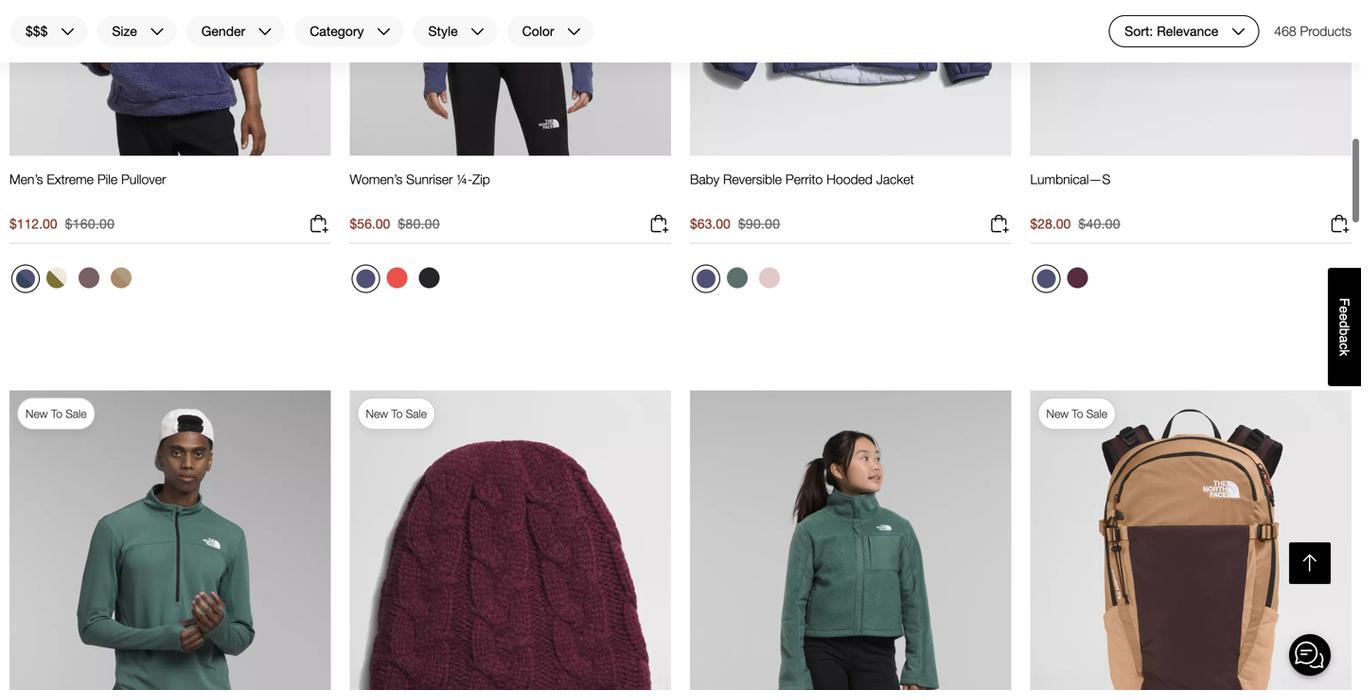 Task type: locate. For each thing, give the bounding box(es) containing it.
f
[[1337, 298, 1352, 306]]

1 sale from the left
[[66, 407, 87, 420]]

gender button
[[185, 15, 286, 47]]

Fawn Grey Engraved Mountain Print radio
[[74, 263, 104, 293]]

1 horizontal spatial sale
[[406, 407, 427, 420]]

e up d at top
[[1337, 306, 1352, 314]]

size button
[[96, 15, 178, 47]]

cave blue image inside cave blue radio
[[697, 269, 716, 288]]

sale for basin 24 backpack image
[[1087, 407, 1108, 420]]

women's sunriser ¼-zip image
[[350, 0, 671, 156]]

to for cable minna beanie image on the bottom left of the page
[[391, 407, 403, 420]]

color button
[[506, 15, 595, 47]]

boysenberry image
[[1067, 267, 1088, 288]]

cave blue image left dark sage option
[[697, 269, 716, 288]]

men's extreme pile pullover image
[[9, 0, 331, 156]]

gardenia white/sulphur moss image
[[46, 267, 67, 288]]

1 horizontal spatial cave blue image
[[697, 269, 716, 288]]

cave blue radio for $28.00
[[1032, 264, 1061, 293]]

women's sunriser ¼-zip
[[350, 171, 490, 187]]

purdy pink image
[[759, 267, 780, 288]]

Purdy Pink radio
[[755, 263, 785, 293]]

2 $choose color$ option group from the left
[[350, 263, 446, 300]]

4 $choose color$ option group from the left
[[1030, 263, 1095, 300]]

$$$
[[26, 23, 48, 39]]

$90.00
[[738, 216, 780, 231]]

Radiant Orange radio
[[382, 263, 412, 293]]

baby reversible perrito hooded jacket button
[[690, 171, 914, 205]]

extreme
[[47, 171, 94, 187]]

0 horizontal spatial new to sale
[[26, 407, 87, 420]]

1 new from the left
[[26, 407, 48, 420]]

$choose color$ option group for $160.00
[[9, 263, 138, 300]]

2 cave blue image from the left
[[697, 269, 716, 288]]

cave blue image for $63.00
[[697, 269, 716, 288]]

0 horizontal spatial new
[[26, 407, 48, 420]]

1 e from the top
[[1337, 306, 1352, 314]]

1 cave blue radio from the left
[[352, 264, 380, 293]]

girls' fleece mashup jacket image
[[690, 390, 1012, 690]]

dark sage image
[[727, 267, 748, 288]]

2 sale from the left
[[406, 407, 427, 420]]

new to sale
[[26, 407, 87, 420], [366, 407, 427, 420], [1047, 407, 1108, 420]]

size
[[112, 23, 137, 39]]

468 products
[[1275, 23, 1352, 39]]

color
[[522, 23, 554, 39]]

zip
[[473, 171, 490, 187]]

baby
[[690, 171, 720, 187]]

cave blue radio for $56.00
[[352, 264, 380, 293]]

0 horizontal spatial sale
[[66, 407, 87, 420]]

new to sale for cable minna beanie image on the bottom left of the page
[[366, 407, 427, 420]]

$40.00
[[1079, 216, 1121, 231]]

Gardenia White/Sulphur Moss radio
[[42, 263, 72, 293]]

cave blue image for $28.00
[[1037, 269, 1056, 288]]

Cave Blue radio
[[352, 264, 380, 293], [1032, 264, 1061, 293]]

0 horizontal spatial to
[[51, 407, 62, 420]]

2 new from the left
[[366, 407, 388, 420]]

to
[[51, 407, 62, 420], [391, 407, 403, 420], [1072, 407, 1083, 420]]

category
[[310, 23, 364, 39]]

1 new to sale from the left
[[26, 407, 87, 420]]

¼-
[[457, 171, 473, 187]]

cave blue image left "radiant orange" option
[[356, 269, 375, 288]]

sale
[[66, 407, 87, 420], [406, 407, 427, 420], [1087, 407, 1108, 420]]

new to sale for men's sunriser ¼-zip image
[[26, 407, 87, 420]]

2 horizontal spatial new to sale
[[1047, 407, 1108, 420]]

3 new from the left
[[1047, 407, 1069, 420]]

category button
[[294, 15, 405, 47]]

women's
[[350, 171, 403, 187]]

2 horizontal spatial sale
[[1087, 407, 1108, 420]]

2 e from the top
[[1337, 313, 1352, 321]]

reversible
[[723, 171, 782, 187]]

2 horizontal spatial cave blue image
[[1037, 269, 1056, 288]]

$choose color$ option group for $40.00
[[1030, 263, 1095, 300]]

cave blue image
[[356, 269, 375, 288], [697, 269, 716, 288], [1037, 269, 1056, 288]]

2 new to sale from the left
[[366, 407, 427, 420]]

1 horizontal spatial to
[[391, 407, 403, 420]]

radiant orange image
[[387, 267, 408, 288]]

3 $choose color$ option group from the left
[[690, 263, 787, 300]]

cave blue radio left "radiant orange" option
[[352, 264, 380, 293]]

3 cave blue image from the left
[[1037, 269, 1056, 288]]

e up the b at the top
[[1337, 313, 1352, 321]]

cave blue image left boysenberry icon
[[1037, 269, 1056, 288]]

to for men's sunriser ¼-zip image
[[51, 407, 62, 420]]

relevance
[[1157, 23, 1219, 39]]

sort: relevance button
[[1109, 15, 1259, 47]]

2 cave blue radio from the left
[[1032, 264, 1061, 293]]

sale for cable minna beanie image on the bottom left of the page
[[406, 407, 427, 420]]

men's
[[9, 171, 43, 187]]

lumbnical—s
[[1030, 171, 1111, 187]]

$choose color$ option group
[[9, 263, 138, 300], [350, 263, 446, 300], [690, 263, 787, 300], [1030, 263, 1095, 300]]

women's sunriser ¼-zip button
[[350, 171, 490, 205]]

$56.00
[[350, 216, 390, 231]]

1 horizontal spatial cave blue radio
[[1032, 264, 1061, 293]]

baby reversible perrito hooded jacket image
[[690, 0, 1012, 156]]

cave blue radio left boysenberry icon
[[1032, 264, 1061, 293]]

2 horizontal spatial new
[[1047, 407, 1069, 420]]

men's sunriser ¼-zip image
[[9, 390, 331, 690]]

2 horizontal spatial to
[[1072, 407, 1083, 420]]

gender
[[201, 23, 245, 39]]

lumbnical—s image
[[1030, 0, 1352, 156]]

2 to from the left
[[391, 407, 403, 420]]

new
[[26, 407, 48, 420], [366, 407, 388, 420], [1047, 407, 1069, 420]]

$$$ button
[[9, 15, 88, 47]]

1 cave blue image from the left
[[356, 269, 375, 288]]

khaki stone/almond butter image
[[111, 267, 132, 288]]

sort:
[[1125, 23, 1153, 39]]

0 horizontal spatial cave blue radio
[[352, 264, 380, 293]]

1 horizontal spatial new to sale
[[366, 407, 427, 420]]

c
[[1337, 343, 1352, 350]]

3 new to sale from the left
[[1047, 407, 1108, 420]]

0 horizontal spatial cave blue image
[[356, 269, 375, 288]]

cable minna beanie image
[[350, 390, 671, 690]]

1 to from the left
[[51, 407, 62, 420]]

e
[[1337, 306, 1352, 314], [1337, 313, 1352, 321]]

Boysenberry radio
[[1063, 263, 1093, 293]]

3 sale from the left
[[1087, 407, 1108, 420]]

3 to from the left
[[1072, 407, 1083, 420]]

1 $choose color$ option group from the left
[[9, 263, 138, 300]]

1 horizontal spatial new
[[366, 407, 388, 420]]



Task type: describe. For each thing, give the bounding box(es) containing it.
TNF Black radio
[[414, 263, 444, 293]]

Cave Blue/Shady Blue radio
[[11, 264, 40, 293]]

new to sale for basin 24 backpack image
[[1047, 407, 1108, 420]]

baby reversible perrito hooded jacket
[[690, 171, 914, 187]]

$112.00
[[9, 216, 57, 231]]

468 products status
[[1275, 15, 1352, 47]]

hooded
[[827, 171, 873, 187]]

$28.00
[[1030, 216, 1071, 231]]

style button
[[412, 15, 499, 47]]

cave blue/shady blue image
[[16, 269, 35, 288]]

sunriser
[[406, 171, 453, 187]]

to for basin 24 backpack image
[[1072, 407, 1083, 420]]

lumbnical—s button
[[1030, 171, 1111, 205]]

tnf black image
[[419, 267, 440, 288]]

$63.00
[[690, 216, 731, 231]]

$choose color$ option group for $80.00
[[350, 263, 446, 300]]

pile
[[97, 171, 117, 187]]

b
[[1337, 328, 1352, 336]]

new for men's sunriser ¼-zip image
[[26, 407, 48, 420]]

jacket
[[876, 171, 914, 187]]

sort: relevance
[[1125, 23, 1219, 39]]

fawn grey engraved mountain print image
[[79, 267, 99, 288]]

$80.00
[[398, 216, 440, 231]]

men's extreme pile pullover button
[[9, 171, 166, 205]]

back to top image
[[1298, 551, 1322, 575]]

sale for men's sunriser ¼-zip image
[[66, 407, 87, 420]]

d
[[1337, 321, 1352, 328]]

k
[[1337, 350, 1352, 356]]

new for cable minna beanie image on the bottom left of the page
[[366, 407, 388, 420]]

products
[[1300, 23, 1352, 39]]

basin 24 backpack image
[[1030, 390, 1352, 690]]

f e e d b a c k
[[1337, 298, 1352, 356]]

Khaki Stone/Almond Butter radio
[[106, 263, 136, 293]]

pullover
[[121, 171, 166, 187]]

Dark Sage radio
[[722, 263, 753, 293]]

a
[[1337, 336, 1352, 343]]

468
[[1275, 23, 1297, 39]]

men's extreme pile pullover
[[9, 171, 166, 187]]

$choose color$ option group for $90.00
[[690, 263, 787, 300]]

f e e d b a c k button
[[1328, 268, 1361, 386]]

Cave Blue radio
[[692, 264, 720, 293]]

style
[[428, 23, 458, 39]]

cave blue image for $56.00
[[356, 269, 375, 288]]

$160.00
[[65, 216, 115, 231]]

perrito
[[786, 171, 823, 187]]

new for basin 24 backpack image
[[1047, 407, 1069, 420]]



Task type: vqa. For each thing, say whether or not it's contained in the screenshot.
mornings
no



